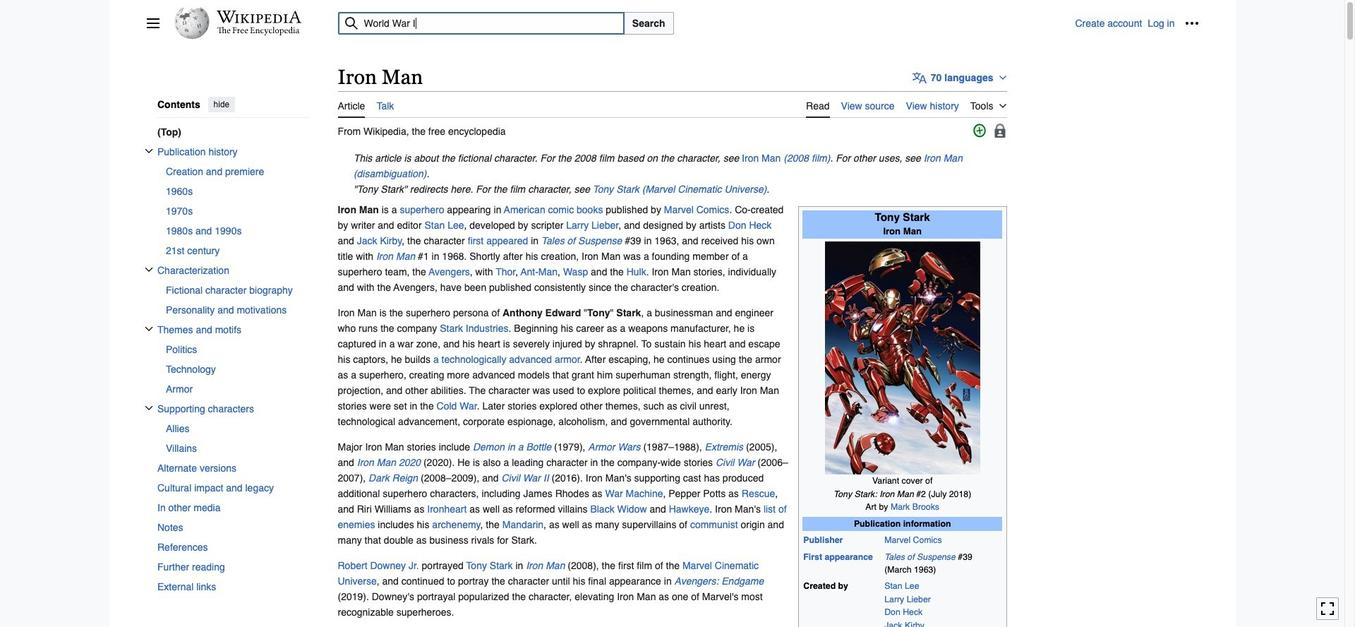 Task type: describe. For each thing, give the bounding box(es) containing it.
2 x small image from the top
[[144, 324, 153, 333]]

search results list box
[[322, 35, 648, 465]]

Search Wikipedia search field
[[321, 12, 625, 35]]

3 x small image from the top
[[144, 403, 153, 412]]

iron man takes flight image
[[825, 242, 981, 475]]

menu image
[[146, 16, 160, 30]]

the free encyclopedia image
[[217, 27, 300, 36]]

1 x small image from the top
[[144, 146, 153, 155]]



Task type: locate. For each thing, give the bounding box(es) containing it.
wikipedia image
[[216, 11, 301, 23]]

1 vertical spatial x small image
[[144, 324, 153, 333]]

0 vertical spatial x small image
[[144, 146, 153, 155]]

2 vertical spatial x small image
[[144, 403, 153, 412]]

this is a good article. click here for more information. image
[[973, 123, 986, 137]]

log in and more options image
[[1185, 16, 1199, 30]]

main content
[[332, 64, 1199, 627]]

x small image
[[144, 146, 153, 155], [144, 324, 153, 333], [144, 403, 153, 412]]

None search field
[[321, 12, 1076, 467]]

note
[[338, 181, 1007, 197]]

x small image
[[144, 265, 153, 274]]

fullscreen image
[[1321, 602, 1335, 616]]

language progressive image
[[913, 71, 927, 85]]

page semi-protected image
[[993, 123, 1007, 137]]

personal tools navigation
[[1076, 12, 1204, 35]]



Task type: vqa. For each thing, say whether or not it's contained in the screenshot.
menu icon
yes



